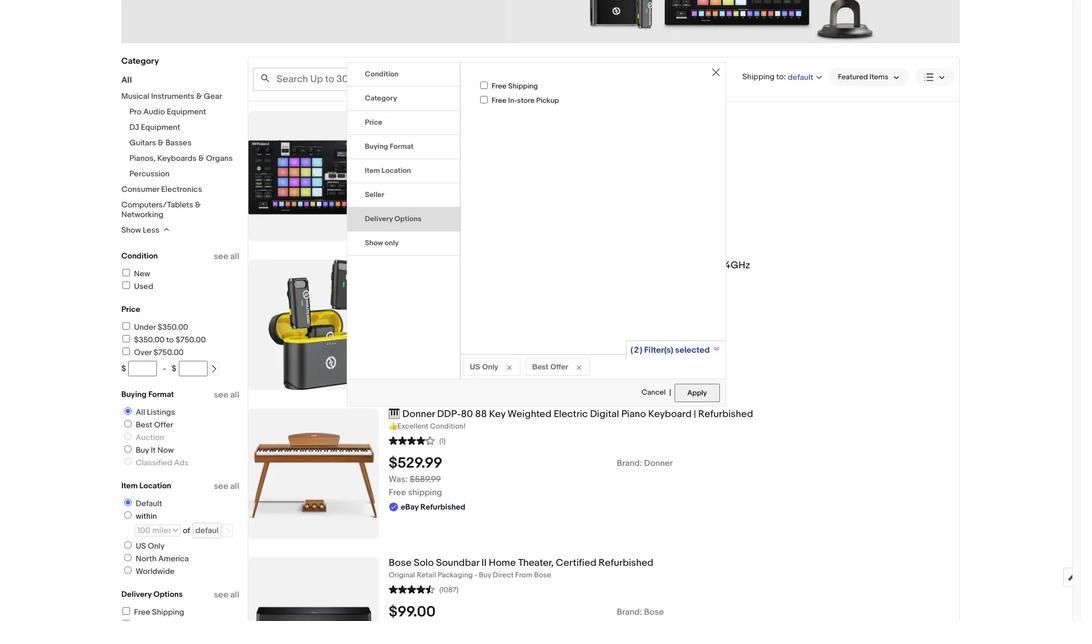 Task type: locate. For each thing, give the bounding box(es) containing it.
1 horizontal spatial $
[[172, 364, 177, 374]]

equipment up guitars & basses link
[[141, 123, 180, 132]]

Classified Ads radio
[[124, 459, 132, 466]]

3 see all from the top
[[214, 482, 239, 492]]

0 vertical spatial equipment
[[167, 107, 206, 117]]

gear
[[204, 91, 222, 101]]

wireless
[[468, 260, 506, 272]]

0 horizontal spatial buying format
[[121, 390, 174, 400]]

0 vertical spatial $350.00
[[158, 323, 188, 333]]

0 horizontal spatial -
[[163, 364, 166, 374]]

ebay for $529.99
[[401, 503, 419, 513]]

donner inside brand: donner was: $589.99 free shipping
[[644, 458, 673, 469]]

2 see all button from the top
[[214, 390, 239, 401]]

2 vertical spatial bose
[[644, 607, 664, 618]]

1 horizontal spatial -
[[475, 571, 478, 580]]

best offer down all listings
[[136, 421, 173, 430]]

4 see all button from the top
[[214, 590, 239, 601]]

3 ebay refurbished from the top
[[401, 503, 466, 513]]

3 see from the top
[[214, 482, 229, 492]]

& down electronics
[[195, 200, 201, 210]]

free right free shipping checkbox
[[492, 82, 507, 91]]

offer
[[551, 363, 569, 372], [154, 421, 173, 430]]

$350.00 up over $750.00 link
[[134, 335, 165, 345]]

0 horizontal spatial buy
[[136, 446, 149, 456]]

1 vertical spatial equipment
[[141, 123, 180, 132]]

0 horizontal spatial offer
[[154, 421, 173, 430]]

delivery up show only
[[365, 215, 393, 224]]

consumer
[[121, 185, 159, 194]]

0 horizontal spatial us
[[136, 542, 146, 552]]

delivery options up free shipping link
[[121, 590, 183, 600]]

1 horizontal spatial best offer
[[532, 363, 569, 372]]

location
[[382, 166, 411, 176], [140, 482, 171, 491]]

ddp-
[[437, 409, 461, 421]]

price up under $350.00 option
[[121, 305, 140, 315]]

all for item location
[[230, 482, 239, 492]]

delivery options up only
[[365, 215, 422, 224]]

1 ebay from the top
[[401, 166, 419, 176]]

selected
[[676, 345, 710, 356]]

buying
[[365, 142, 388, 151], [121, 390, 147, 400]]

All Listings radio
[[124, 408, 132, 415]]

0 horizontal spatial buying
[[121, 390, 147, 400]]

us
[[470, 363, 480, 372], [136, 542, 146, 552]]

item location up default
[[121, 482, 171, 491]]

classified
[[136, 459, 172, 468]]

1 see all button from the top
[[214, 251, 239, 262]]

Buy It Now radio
[[124, 446, 132, 453]]

2 $ from the left
[[172, 364, 177, 374]]

1 vertical spatial all
[[136, 408, 145, 418]]

1 vertical spatial ebay refurbished
[[401, 302, 466, 312]]

ebay refurbished for $529.99
[[401, 503, 466, 513]]

category up roland
[[365, 94, 397, 103]]

all for buying format
[[230, 390, 239, 401]]

percussion link
[[129, 169, 170, 179]]

hollyland lark m1 wireless lavalier microphone, noise cancellation 656ft 2.4ghz link
[[389, 260, 960, 272]]

1 vertical spatial ebay
[[401, 302, 419, 312]]

0 vertical spatial us only
[[470, 363, 499, 372]]

ebay refurbished down lark on the left of the page
[[401, 302, 466, 312]]

shipping for free shipping checkbox
[[509, 82, 538, 91]]

0 vertical spatial -
[[163, 364, 166, 374]]

ebay refurbished down shipping at bottom
[[401, 503, 466, 513]]

0 vertical spatial best offer
[[532, 363, 569, 372]]

refurbished right studio
[[571, 111, 626, 123]]

item location down 114
[[365, 166, 411, 176]]

item up default radio
[[121, 482, 138, 491]]

pianos,
[[129, 154, 156, 163]]

hollyland lark m1 wireless lavalier microphone, noise cancellation 656ft 2.4ghz
[[389, 260, 751, 272]]

0 horizontal spatial bose
[[389, 558, 412, 570]]

donner up 👍excellent
[[403, 409, 435, 421]]

refurbished inside 🎹 donner ddp-80 88 key weighted electric digital piano keyboard | refurbished 👍excellent condition!
[[699, 409, 754, 421]]

1 vertical spatial delivery options
[[121, 590, 183, 600]]

)
[[640, 345, 643, 356]]

0 horizontal spatial all
[[121, 75, 132, 86]]

free shipping up 'in-'
[[492, 82, 538, 91]]

3 all from the top
[[230, 482, 239, 492]]

0 vertical spatial $750.00
[[176, 335, 206, 345]]

best offer up electric on the right bottom of page
[[532, 363, 569, 372]]

electronics
[[161, 185, 202, 194]]

tab list
[[347, 63, 460, 256]]

- down over $750.00
[[163, 364, 166, 374]]

1 horizontal spatial shipping
[[509, 82, 538, 91]]

close image
[[712, 69, 720, 77]]

0 vertical spatial options
[[395, 215, 422, 224]]

1 vertical spatial condition
[[121, 251, 158, 261]]

1 vertical spatial us
[[136, 542, 146, 552]]

1 vertical spatial item
[[121, 482, 138, 491]]

1 vertical spatial buy
[[479, 571, 491, 580]]

bose down original retail packaging - buy direct from bose "text box"
[[644, 607, 664, 618]]

$350.00 up to
[[158, 323, 188, 333]]

hollyland lark m1 wireless lavalier microphone, noise cancellation 656ft 2.4ghz image
[[269, 260, 359, 391]]

1 horizontal spatial bose
[[534, 571, 551, 580]]

us only up 88
[[470, 363, 499, 372]]

bose down 'theater,'
[[534, 571, 551, 580]]

0 vertical spatial offer
[[551, 363, 569, 372]]

all listings link
[[120, 408, 177, 418]]

electric
[[554, 409, 588, 421]]

1 horizontal spatial item
[[365, 166, 380, 176]]

Worldwide radio
[[124, 567, 132, 575]]

condition up new
[[121, 251, 158, 261]]

1 vertical spatial price
[[121, 305, 140, 315]]

donner inside 🎹 donner ddp-80 88 key weighted electric digital piano keyboard | refurbished 👍excellent condition!
[[403, 409, 435, 421]]

under
[[134, 323, 156, 333]]

1 vertical spatial shipping
[[152, 608, 184, 618]]

all inside all musical instruments & gear pro audio equipment dj equipment guitars & basses pianos, keyboards & organs percussion consumer electronics computers/tablets & networking show less
[[121, 75, 132, 86]]

( 2 ) filter(s) selected
[[631, 345, 710, 356]]

(1087) link
[[389, 584, 459, 595]]

format down roland
[[390, 142, 414, 151]]

1 horizontal spatial item location
[[365, 166, 411, 176]]

under $350.00 link
[[121, 323, 188, 333]]

it
[[151, 446, 156, 456]]

percussion
[[129, 169, 170, 179]]

1 horizontal spatial show
[[365, 239, 383, 248]]

only up key
[[482, 363, 499, 372]]

2 all from the top
[[230, 390, 239, 401]]

location down 114
[[382, 166, 411, 176]]

2 see all from the top
[[214, 390, 239, 401]]

see all for buying format
[[214, 390, 239, 401]]

$527.99
[[389, 132, 442, 149]]

1 horizontal spatial format
[[390, 142, 414, 151]]

show left only
[[365, 239, 383, 248]]

price left roland
[[365, 118, 383, 127]]

& left "gear"
[[196, 91, 202, 101]]

$529.99
[[389, 455, 443, 473]]

$ left maximum value text box
[[172, 364, 177, 374]]

4 see from the top
[[214, 590, 229, 601]]

👍excellent
[[389, 422, 429, 431]]

1 brand: from the top
[[617, 458, 642, 469]]

best
[[532, 363, 549, 372], [136, 421, 152, 430]]

price
[[365, 118, 383, 127], [121, 305, 140, 315]]

583 results
[[524, 74, 566, 84]]

buying format down roland
[[365, 142, 414, 151]]

all up musical
[[121, 75, 132, 86]]

pianos, keyboards & organs link
[[129, 154, 233, 163]]

& left organs
[[199, 154, 204, 163]]

1 horizontal spatial price
[[365, 118, 383, 127]]

brand: donner was: $589.99 free shipping
[[389, 458, 673, 499]]

1 vertical spatial -
[[475, 571, 478, 580]]

free down was:
[[389, 488, 406, 499]]

1 vertical spatial brand:
[[617, 607, 642, 618]]

1 vertical spatial category
[[365, 94, 397, 103]]

buy left it
[[136, 446, 149, 456]]

guitars
[[129, 138, 156, 148]]

ebay refurbished down watching
[[401, 166, 466, 176]]

default
[[136, 499, 162, 509]]

buy
[[136, 446, 149, 456], [479, 571, 491, 580]]

condition up roland
[[365, 70, 399, 79]]

1 horizontal spatial us
[[470, 363, 480, 372]]

category inside 'tab list'
[[365, 94, 397, 103]]

$750.00
[[176, 335, 206, 345], [153, 348, 184, 358]]

$750.00 down $350.00 to $750.00
[[153, 348, 184, 358]]

equipment down the instruments
[[167, 107, 206, 117]]

|
[[694, 409, 696, 421]]

0 horizontal spatial free shipping
[[134, 608, 184, 618]]

1 vertical spatial best
[[136, 421, 152, 430]]

ebay down 114 watching at the left top of page
[[401, 166, 419, 176]]

best up auction link
[[136, 421, 152, 430]]

0 vertical spatial all
[[121, 75, 132, 86]]

pro audio equipment link
[[129, 107, 206, 117]]

all for delivery options
[[230, 590, 239, 601]]

0 vertical spatial donner
[[403, 409, 435, 421]]

Maximum Value text field
[[179, 361, 208, 377]]

1 vertical spatial offer
[[154, 421, 173, 430]]

1 vertical spatial format
[[148, 390, 174, 400]]

0 horizontal spatial only
[[148, 542, 165, 552]]

- right "packaging"
[[475, 571, 478, 580]]

0 horizontal spatial delivery
[[121, 590, 152, 600]]

ebay refurbished for $527.99
[[401, 166, 466, 176]]

4 all from the top
[[230, 590, 239, 601]]

musical instruments & gear link
[[121, 91, 222, 101]]

👍Excellent Condition! text field
[[389, 422, 960, 432]]

buy down the ii
[[479, 571, 491, 580]]

free right free shipping option
[[134, 608, 150, 618]]

refurbished up original retail packaging - buy direct from bose "text box"
[[599, 558, 654, 570]]

options up free shipping link
[[153, 590, 183, 600]]

roland verselab mv-1 production studio refurbished image
[[249, 111, 379, 242]]

delivery up free shipping option
[[121, 590, 152, 600]]

buying left 114
[[365, 142, 388, 151]]

4 see all from the top
[[214, 590, 239, 601]]

3 ebay from the top
[[401, 503, 419, 513]]

1 see from the top
[[214, 251, 229, 262]]

1 see all from the top
[[214, 251, 239, 262]]

offer up electric on the right bottom of page
[[551, 363, 569, 372]]

New checkbox
[[123, 269, 130, 277]]

refurbished inside roland verselab mv-1 production studio refurbished link
[[571, 111, 626, 123]]

0 vertical spatial price
[[365, 118, 383, 127]]

offer down listings
[[154, 421, 173, 430]]

see for buying format
[[214, 390, 229, 401]]

Used checkbox
[[123, 282, 130, 289]]

all right 'all listings' option
[[136, 408, 145, 418]]

free shipping for free shipping checkbox
[[492, 82, 538, 91]]

basses
[[166, 138, 192, 148]]

Original Retail Packaging - Buy Direct From Bose text field
[[389, 571, 960, 581]]

brand:
[[617, 458, 642, 469], [617, 607, 642, 618]]

0 vertical spatial item
[[365, 166, 380, 176]]

see all button for buying format
[[214, 390, 239, 401]]

0 horizontal spatial best
[[136, 421, 152, 430]]

1 vertical spatial best offer
[[136, 421, 173, 430]]

& down dj equipment link
[[158, 138, 164, 148]]

donner down 👍excellent condition! text field
[[644, 458, 673, 469]]

0 horizontal spatial $
[[121, 364, 126, 374]]

see all for item location
[[214, 482, 239, 492]]

1 horizontal spatial delivery options
[[365, 215, 422, 224]]

1 horizontal spatial condition
[[365, 70, 399, 79]]

mv-
[[464, 111, 482, 123]]

(1) link
[[389, 435, 446, 446]]

1 all from the top
[[230, 251, 239, 262]]

4.5 out of 5 stars image
[[389, 584, 435, 595]]

1 horizontal spatial buy
[[479, 571, 491, 580]]

category up musical
[[121, 56, 159, 67]]

see all for condition
[[214, 251, 239, 262]]

0 vertical spatial condition
[[365, 70, 399, 79]]

2 brand: from the top
[[617, 607, 642, 618]]

noise
[[603, 260, 629, 272]]

$589.99
[[410, 475, 441, 485]]

1 horizontal spatial buying
[[365, 142, 388, 151]]

0 vertical spatial ebay
[[401, 166, 419, 176]]

us only up north
[[136, 542, 165, 552]]

shipping right free shipping option
[[152, 608, 184, 618]]

options up only
[[395, 215, 422, 224]]

brand: inside brand: donner was: $589.99 free shipping
[[617, 458, 642, 469]]

0 vertical spatial location
[[382, 166, 411, 176]]

0 vertical spatial shipping
[[509, 82, 538, 91]]

only
[[482, 363, 499, 372], [148, 542, 165, 552]]

0 horizontal spatial show
[[121, 226, 141, 235]]

ebay down shipping at bottom
[[401, 503, 419, 513]]

1 horizontal spatial free shipping
[[492, 82, 538, 91]]

free left 'in-'
[[492, 96, 507, 106]]

0 vertical spatial item location
[[365, 166, 411, 176]]

format up listings
[[148, 390, 174, 400]]

0 vertical spatial show
[[121, 226, 141, 235]]

1 ebay refurbished from the top
[[401, 166, 466, 176]]

us up 88
[[470, 363, 480, 372]]

$750.00 right to
[[176, 335, 206, 345]]

only up north america link
[[148, 542, 165, 552]]

0 horizontal spatial item
[[121, 482, 138, 491]]

from
[[516, 571, 533, 580]]

0 vertical spatial delivery
[[365, 215, 393, 224]]

1 horizontal spatial only
[[482, 363, 499, 372]]

show down networking
[[121, 226, 141, 235]]

buying up 'all listings' option
[[121, 390, 147, 400]]

see all button for item location
[[214, 482, 239, 492]]

roland verselab mv-1 production studio refurbished
[[389, 111, 626, 123]]

options
[[395, 215, 422, 224], [153, 590, 183, 600]]

bose up original
[[389, 558, 412, 570]]

2 see from the top
[[214, 390, 229, 401]]

1 vertical spatial $350.00
[[134, 335, 165, 345]]

4 out of 5 stars image
[[389, 435, 435, 446]]

refurbished right |
[[699, 409, 754, 421]]

item up seller
[[365, 166, 380, 176]]

0 horizontal spatial condition
[[121, 251, 158, 261]]

all musical instruments & gear pro audio equipment dj equipment guitars & basses pianos, keyboards & organs percussion consumer electronics computers/tablets & networking show less
[[121, 75, 233, 235]]

0 horizontal spatial delivery options
[[121, 590, 183, 600]]

see all button for delivery options
[[214, 590, 239, 601]]

theater,
[[518, 558, 554, 570]]

1 $ from the left
[[121, 364, 126, 374]]

0 vertical spatial best
[[532, 363, 549, 372]]

within
[[136, 512, 157, 522]]

1 horizontal spatial offer
[[551, 363, 569, 372]]

roland verselab mv-1 production studio refurbished link
[[389, 111, 960, 123]]

less
[[143, 226, 160, 235]]

1 horizontal spatial delivery
[[365, 215, 393, 224]]

0 horizontal spatial format
[[148, 390, 174, 400]]

now
[[158, 446, 174, 456]]

0 horizontal spatial shipping
[[152, 608, 184, 618]]

1 horizontal spatial category
[[365, 94, 397, 103]]

best up weighted
[[532, 363, 549, 372]]

$350.00
[[158, 323, 188, 333], [134, 335, 165, 345]]

buy inside bose solo soundbar ii home theater, certified refurbished original retail packaging - buy direct from bose
[[479, 571, 491, 580]]

tab list containing condition
[[347, 63, 460, 256]]

free
[[492, 82, 507, 91], [492, 96, 507, 106], [389, 488, 406, 499], [134, 608, 150, 618]]

1 horizontal spatial donner
[[644, 458, 673, 469]]

buying format up all listings link
[[121, 390, 174, 400]]

see for delivery options
[[214, 590, 229, 601]]

1 vertical spatial buying
[[121, 390, 147, 400]]

shipping up free in-store pickup
[[509, 82, 538, 91]]

ebay for $527.99
[[401, 166, 419, 176]]

cancellation
[[631, 260, 688, 272]]

roland
[[389, 111, 420, 123]]

audio
[[143, 107, 165, 117]]

0 vertical spatial bose
[[389, 558, 412, 570]]

production
[[488, 111, 537, 123]]

store
[[517, 96, 535, 106]]

bose solo soundbar ii home theater, certified refurbished original retail packaging - buy direct from bose
[[389, 558, 654, 580]]

0 vertical spatial us
[[470, 363, 480, 372]]

price inside 'tab list'
[[365, 118, 383, 127]]

seller
[[365, 190, 385, 200]]

equipment
[[167, 107, 206, 117], [141, 123, 180, 132]]

$350.00 to $750.00
[[134, 335, 206, 345]]

free shipping right free shipping option
[[134, 608, 184, 618]]

retail
[[417, 571, 436, 580]]

North America radio
[[124, 555, 132, 562]]

0 horizontal spatial location
[[140, 482, 171, 491]]

free inside brand: donner was: $589.99 free shipping
[[389, 488, 406, 499]]

lark
[[433, 260, 452, 272]]

0 horizontal spatial price
[[121, 305, 140, 315]]

us right us only radio
[[136, 542, 146, 552]]

location up default
[[140, 482, 171, 491]]

within radio
[[124, 512, 132, 520]]

condition inside 'tab list'
[[365, 70, 399, 79]]

show less button
[[121, 226, 169, 235]]

$ down over $750.00 checkbox
[[121, 364, 126, 374]]

1 vertical spatial bose
[[534, 571, 551, 580]]

88
[[475, 409, 487, 421]]

ebay down hollyland
[[401, 302, 419, 312]]

3 see all button from the top
[[214, 482, 239, 492]]

cancel
[[642, 388, 666, 398]]

2 vertical spatial ebay refurbished
[[401, 503, 466, 513]]

1 vertical spatial $750.00
[[153, 348, 184, 358]]



Task type: describe. For each thing, give the bounding box(es) containing it.
see for condition
[[214, 251, 229, 262]]

1 vertical spatial delivery
[[121, 590, 152, 600]]

submit price range image
[[210, 365, 218, 374]]

worldwide link
[[120, 567, 177, 577]]

1 vertical spatial location
[[140, 482, 171, 491]]

instruments
[[151, 91, 195, 101]]

free for free shipping option
[[134, 608, 150, 618]]

1 vertical spatial item location
[[121, 482, 171, 491]]

listings
[[147, 408, 175, 418]]

refurbished down shipping at bottom
[[421, 503, 466, 513]]

$99.00
[[389, 604, 436, 622]]

0 horizontal spatial options
[[153, 590, 183, 600]]

Minimum Value text field
[[128, 361, 157, 377]]

bose solo soundbar ii home theater, certified refurbished link
[[389, 558, 960, 570]]

free shipping link
[[121, 608, 184, 618]]

1 horizontal spatial options
[[395, 215, 422, 224]]

hollyland
[[389, 260, 431, 272]]

classified ads
[[136, 459, 189, 468]]

see for item location
[[214, 482, 229, 492]]

default link
[[120, 499, 164, 509]]

Free In-store Pickup checkbox
[[480, 96, 488, 104]]

results
[[539, 74, 566, 84]]

🎹 donner ddp-80 88 key weighted electric digital piano keyboard | refurbished link
[[389, 409, 960, 421]]

ii
[[482, 558, 487, 570]]

🎹 donner ddp-80 88 key weighted electric digital piano keyboard | refurbished 👍excellent condition!
[[389, 409, 754, 431]]

brand: for bose
[[617, 607, 642, 618]]

(1087)
[[440, 586, 459, 595]]

shipping for free shipping option
[[152, 608, 184, 618]]

default text field
[[193, 524, 221, 539]]

cancel button
[[641, 384, 667, 403]]

under $350.00
[[134, 323, 188, 333]]

computers/tablets
[[121, 200, 193, 210]]

2
[[634, 345, 639, 356]]

Free Shipping checkbox
[[480, 82, 488, 89]]

donner for brand:
[[644, 458, 673, 469]]

1 horizontal spatial best
[[532, 363, 549, 372]]

0 vertical spatial only
[[482, 363, 499, 372]]

format inside 'tab list'
[[390, 142, 414, 151]]

656ft
[[691, 260, 715, 272]]

0 vertical spatial buying
[[365, 142, 388, 151]]

buy it now
[[136, 446, 174, 456]]

Free In-store Pickup checkbox
[[123, 621, 130, 622]]

Over $750.00 checkbox
[[123, 348, 130, 356]]

1 vertical spatial buying format
[[121, 390, 174, 400]]

keyboard
[[649, 409, 692, 421]]

computers/tablets & networking link
[[121, 200, 201, 220]]

watching
[[402, 151, 437, 162]]

1 vertical spatial show
[[365, 239, 383, 248]]

Under $350.00 checkbox
[[123, 323, 130, 330]]

home
[[489, 558, 516, 570]]

north america
[[136, 555, 189, 564]]

- inside bose solo soundbar ii home theater, certified refurbished original retail packaging - buy direct from bose
[[475, 571, 478, 580]]

(
[[631, 345, 633, 356]]

114 watching
[[389, 151, 437, 162]]

original
[[389, 571, 415, 580]]

Free Shipping checkbox
[[123, 608, 130, 616]]

Auction radio
[[124, 433, 132, 441]]

all for condition
[[230, 251, 239, 262]]

verselab
[[422, 111, 462, 123]]

$ for minimum value text field
[[121, 364, 126, 374]]

all for all listings
[[136, 408, 145, 418]]

location inside 'tab list'
[[382, 166, 411, 176]]

Best Offer radio
[[124, 421, 132, 428]]

certified
[[556, 558, 597, 570]]

networking
[[121, 210, 163, 220]]

over $750.00 link
[[121, 348, 184, 358]]

2.4ghz
[[717, 260, 751, 272]]

piano
[[622, 409, 646, 421]]

80
[[461, 409, 473, 421]]

organs
[[206, 154, 233, 163]]

to
[[166, 335, 174, 345]]

auction
[[136, 433, 164, 443]]

0 vertical spatial buy
[[136, 446, 149, 456]]

all listings
[[136, 408, 175, 418]]

see all for delivery options
[[214, 590, 239, 601]]

0 vertical spatial buying format
[[365, 142, 414, 151]]

lavalier
[[508, 260, 542, 272]]

filter(s)
[[645, 345, 674, 356]]

solo
[[414, 558, 434, 570]]

$350.00 to $750.00 checkbox
[[123, 335, 130, 343]]

go image
[[224, 528, 232, 536]]

bose solo soundbar ii home theater, certified refurbished image
[[249, 574, 379, 622]]

of
[[183, 526, 190, 536]]

weighted
[[508, 409, 552, 421]]

used
[[134, 282, 153, 292]]

musical
[[121, 91, 149, 101]]

see all button for condition
[[214, 251, 239, 262]]

pickup
[[537, 96, 559, 106]]

1 horizontal spatial us only
[[470, 363, 499, 372]]

dj equipment link
[[129, 123, 180, 132]]

Apply submit
[[675, 384, 720, 403]]

america
[[158, 555, 189, 564]]

US Only radio
[[124, 542, 132, 549]]

2 horizontal spatial bose
[[644, 607, 664, 618]]

was:
[[389, 475, 408, 485]]

show inside all musical instruments & gear pro audio equipment dj equipment guitars & basses pianos, keyboards & organs percussion consumer electronics computers/tablets & networking show less
[[121, 226, 141, 235]]

m1
[[454, 260, 465, 272]]

ads
[[174, 459, 189, 468]]

buy it now link
[[120, 446, 176, 456]]

🎹 donner ddp-80 88 key weighted electric digital piano keyboard | refurbished image
[[249, 409, 379, 540]]

all for all musical instruments & gear pro audio equipment dj equipment guitars & basses pianos, keyboards & organs percussion consumer electronics computers/tablets & networking show less
[[121, 75, 132, 86]]

$350.00 to $750.00 link
[[121, 335, 206, 345]]

Default radio
[[124, 499, 132, 507]]

only
[[385, 239, 399, 248]]

free for free in-store pickup checkbox
[[492, 96, 507, 106]]

keyboards
[[157, 154, 197, 163]]

over $750.00
[[134, 348, 184, 358]]

free for free shipping checkbox
[[492, 82, 507, 91]]

new link
[[121, 269, 150, 279]]

north
[[136, 555, 157, 564]]

583
[[524, 74, 538, 84]]

dj
[[129, 123, 139, 132]]

0 vertical spatial category
[[121, 56, 159, 67]]

refurbished inside bose solo soundbar ii home theater, certified refurbished original retail packaging - buy direct from bose
[[599, 558, 654, 570]]

digital
[[590, 409, 619, 421]]

refurbished down lark on the left of the page
[[421, 302, 466, 312]]

refurbished down watching
[[421, 166, 466, 176]]

2 ebay from the top
[[401, 302, 419, 312]]

classified ads link
[[120, 459, 191, 468]]

1 vertical spatial only
[[148, 542, 165, 552]]

soundbar
[[436, 558, 480, 570]]

new
[[134, 269, 150, 279]]

key
[[489, 409, 506, 421]]

🎹
[[389, 409, 400, 421]]

brand: for donner
[[617, 458, 642, 469]]

1 vertical spatial us only
[[136, 542, 165, 552]]

guitars & basses link
[[129, 138, 192, 148]]

worldwide
[[136, 567, 175, 577]]

donner for 🎹
[[403, 409, 435, 421]]

best offer link
[[120, 421, 176, 430]]

2 ebay refurbished from the top
[[401, 302, 466, 312]]

(1)
[[440, 437, 446, 446]]

free shipping for free shipping option
[[134, 608, 184, 618]]

us only link
[[120, 542, 167, 552]]

$ for maximum value text box
[[172, 364, 177, 374]]

1
[[482, 111, 485, 123]]



Task type: vqa. For each thing, say whether or not it's contained in the screenshot.
the left the Drawer
no



